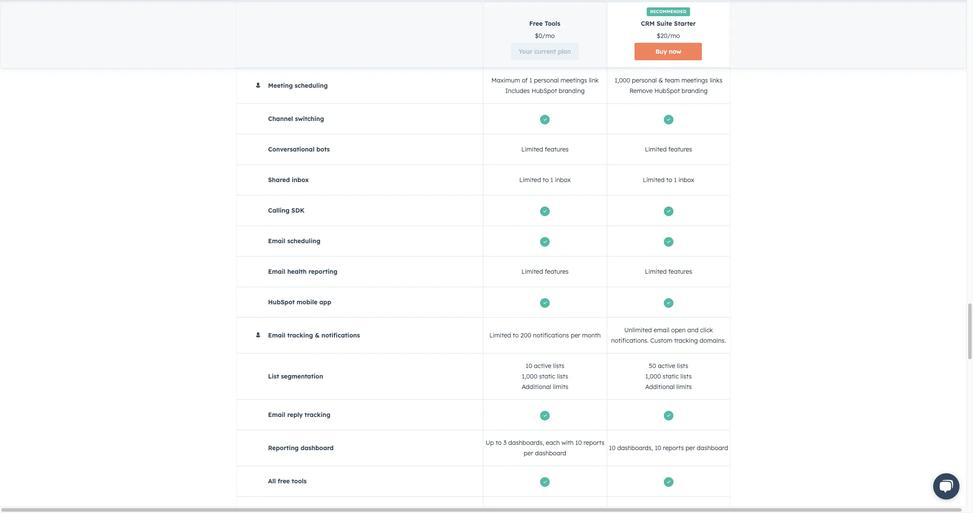 Task type: locate. For each thing, give the bounding box(es) containing it.
click
[[700, 327, 713, 335]]

1 vertical spatial &
[[315, 332, 320, 340]]

1,000 inside 10 active lists 1,000 static lists additional limits
[[522, 373, 538, 381]]

1 horizontal spatial dashboards,
[[617, 445, 653, 453]]

0 horizontal spatial &
[[315, 332, 320, 340]]

personal inside 1,000 personal & team meetings links remove hubspot branding
[[632, 77, 657, 84]]

ticket for 1
[[509, 49, 525, 56]]

unlimited email open and click notifications. custom tracking domains.
[[611, 327, 726, 345]]

0 horizontal spatial ticket
[[509, 49, 525, 56]]

your current plan button
[[511, 43, 579, 60]]

notifications for 200
[[533, 332, 569, 340]]

tracking
[[287, 332, 313, 340], [674, 337, 698, 345], [305, 412, 330, 419]]

email
[[268, 238, 285, 245], [268, 268, 285, 276], [268, 332, 285, 340], [268, 412, 285, 419]]

/mo inside 'crm suite starter $20 /mo'
[[668, 32, 680, 40]]

includes
[[505, 18, 530, 26], [505, 87, 530, 95]]

additional inside 10 active lists 1,000 static lists additional limits
[[522, 384, 551, 391]]

to inside 'up to 3 dashboards, each with 10 reports per dashboard'
[[496, 440, 502, 447]]

0 horizontal spatial notifications
[[321, 332, 360, 340]]

1,000 up 'remove'
[[615, 77, 630, 84]]

dashboard
[[301, 445, 334, 453], [697, 445, 728, 453], [535, 450, 566, 458]]

email for email scheduling
[[268, 238, 285, 245]]

reports inside 'up to 3 dashboards, each with 10 reports per dashboard'
[[584, 440, 605, 447]]

email left reply on the bottom left of the page
[[268, 412, 285, 419]]

personal up 'remove'
[[632, 77, 657, 84]]

0 horizontal spatial limited to 1 inbox
[[519, 176, 571, 184]]

2 personal from the left
[[632, 77, 657, 84]]

10 inside 10 active lists 1,000 static lists additional limits
[[526, 363, 532, 370]]

active down the limited to 200 notifications per month
[[534, 363, 552, 370]]

2 /mo from the left
[[668, 32, 680, 40]]

static down the limited to 200 notifications per month
[[539, 373, 555, 381]]

dashboard inside 'up to 3 dashboards, each with 10 reports per dashboard'
[[535, 450, 566, 458]]

includes up the your on the top right of the page
[[505, 18, 530, 26]]

0 horizontal spatial reports
[[584, 440, 605, 447]]

account
[[562, 49, 586, 56], [688, 49, 711, 56]]

channel
[[268, 115, 293, 123]]

1 notifications from the left
[[321, 332, 360, 340]]

1,000
[[615, 77, 630, 84], [522, 373, 538, 381], [646, 373, 661, 381]]

inbox
[[292, 176, 309, 184], [555, 176, 571, 184], [679, 176, 694, 184]]

tracking inside unlimited email open and click notifications. custom tracking domains.
[[674, 337, 698, 345]]

account right current
[[562, 49, 586, 56]]

active right 50
[[658, 363, 675, 370]]

account right now
[[688, 49, 711, 56]]

2 horizontal spatial inbox
[[679, 176, 694, 184]]

additional for 10 active lists 1,000 static lists additional limits
[[522, 384, 551, 391]]

0 horizontal spatial account
[[562, 49, 586, 56]]

free
[[278, 478, 290, 486]]

meetings inside 1,000 personal & team meetings links remove hubspot branding
[[682, 77, 708, 84]]

plan
[[558, 48, 571, 56]]

0 horizontal spatial limits
[[553, 384, 568, 391]]

personal
[[534, 77, 559, 84], [632, 77, 657, 84]]

all free tools
[[268, 478, 307, 486]]

& left team
[[659, 77, 663, 84]]

1 email from the top
[[268, 238, 285, 245]]

1 /mo from the left
[[542, 32, 555, 40]]

hubspot down team
[[655, 87, 680, 95]]

meetings
[[561, 77, 587, 84], [682, 77, 708, 84]]

static for 10
[[539, 373, 555, 381]]

1 limits from the left
[[553, 384, 568, 391]]

app
[[319, 299, 331, 307]]

hubspot left mobile at left
[[268, 299, 295, 307]]

limited
[[522, 146, 543, 154], [645, 146, 667, 154], [519, 176, 541, 184], [643, 176, 665, 184], [522, 268, 543, 276], [645, 268, 667, 276], [489, 332, 511, 340]]

meetings left link
[[561, 77, 587, 84]]

per
[[551, 49, 561, 56], [676, 49, 686, 56], [571, 332, 580, 340], [686, 445, 695, 453], [524, 450, 533, 458]]

meetings left the links
[[682, 77, 708, 84]]

your
[[519, 48, 533, 56]]

1 limited to 1 inbox from the left
[[519, 176, 571, 184]]

lists
[[553, 363, 564, 370], [677, 363, 688, 370], [557, 373, 568, 381], [681, 373, 692, 381]]

10
[[526, 363, 532, 370], [575, 440, 582, 447], [609, 445, 616, 453], [655, 445, 661, 453]]

1,000 down 200
[[522, 373, 538, 381]]

1 horizontal spatial notifications
[[533, 332, 569, 340]]

limited to 200 notifications per month
[[489, 332, 601, 340]]

/mo down hubspot branding removed
[[668, 32, 680, 40]]

2 account from the left
[[688, 49, 711, 56]]

personal right the of
[[534, 77, 559, 84]]

50 active lists 1,000 static lists additional limits
[[645, 363, 692, 391]]

email down hubspot mobile app at the left of the page
[[268, 332, 285, 340]]

1,000 for 50 active lists 1,000 static lists additional limits
[[646, 373, 661, 381]]

domains.
[[700, 337, 726, 345]]

email for email health reporting
[[268, 268, 285, 276]]

1 horizontal spatial /mo
[[668, 32, 680, 40]]

0 horizontal spatial additional
[[522, 384, 551, 391]]

hubspot branding removed
[[629, 18, 709, 26]]

dashboards, inside 'up to 3 dashboards, each with 10 reports per dashboard'
[[508, 440, 544, 447]]

limits
[[553, 384, 568, 391], [677, 384, 692, 391]]

1 horizontal spatial ticket
[[632, 49, 647, 56]]

chat widget region
[[919, 465, 967, 507]]

0 horizontal spatial dashboard
[[301, 445, 334, 453]]

notifications right 200
[[533, 332, 569, 340]]

static for 50
[[663, 373, 679, 381]]

3
[[503, 440, 507, 447]]

ticket left pipeline on the top right
[[509, 49, 525, 56]]

2 horizontal spatial 1,000
[[646, 373, 661, 381]]

scheduling for email scheduling
[[287, 238, 320, 245]]

0 horizontal spatial personal
[[534, 77, 559, 84]]

scheduling up email health reporting
[[287, 238, 320, 245]]

hubspot left suite
[[629, 18, 654, 26]]

active for 10
[[534, 363, 552, 370]]

2 additional from the left
[[645, 384, 675, 391]]

list segmentation
[[268, 373, 323, 381]]

0 vertical spatial &
[[659, 77, 663, 84]]

open
[[671, 327, 686, 335]]

1 static from the left
[[539, 373, 555, 381]]

calling
[[268, 207, 290, 215]]

1 horizontal spatial additional
[[645, 384, 675, 391]]

1,000 inside 1,000 personal & team meetings links remove hubspot branding
[[615, 77, 630, 84]]

1 horizontal spatial limited to 1 inbox
[[643, 176, 694, 184]]

1 horizontal spatial personal
[[632, 77, 657, 84]]

static inside 50 active lists 1,000 static lists additional limits
[[663, 373, 679, 381]]

1,000 personal & team meetings links remove hubspot branding
[[615, 77, 723, 95]]

0 horizontal spatial inbox
[[292, 176, 309, 184]]

reporting
[[268, 445, 299, 453]]

email down calling on the top left of page
[[268, 238, 285, 245]]

to
[[543, 176, 549, 184], [666, 176, 672, 184], [513, 332, 519, 340], [496, 440, 502, 447]]

active
[[534, 363, 552, 370], [658, 363, 675, 370]]

to for limited
[[543, 176, 549, 184]]

scheduling right meeting
[[295, 82, 328, 90]]

meetings for includes hubspot branding
[[561, 77, 587, 84]]

0 horizontal spatial 1,000
[[522, 373, 538, 381]]

1 personal from the left
[[534, 77, 559, 84]]

2 active from the left
[[658, 363, 675, 370]]

& down app
[[315, 332, 320, 340]]

& inside 1,000 personal & team meetings links remove hubspot branding
[[659, 77, 663, 84]]

2 notifications from the left
[[533, 332, 569, 340]]

0 horizontal spatial active
[[534, 363, 552, 370]]

custom
[[650, 337, 673, 345]]

features
[[545, 146, 569, 154], [669, 146, 692, 154], [545, 268, 569, 276], [669, 268, 692, 276]]

ticket right "2"
[[632, 49, 647, 56]]

0 vertical spatial scheduling
[[295, 82, 328, 90]]

1 meetings from the left
[[561, 77, 587, 84]]

0 horizontal spatial meetings
[[561, 77, 587, 84]]

1 account from the left
[[562, 49, 586, 56]]

notifications
[[321, 332, 360, 340], [533, 332, 569, 340]]

1 horizontal spatial inbox
[[555, 176, 571, 184]]

/mo down tools
[[542, 32, 555, 40]]

1,000 down 50
[[646, 373, 661, 381]]

list
[[268, 373, 279, 381]]

limited features
[[522, 146, 569, 154], [645, 146, 692, 154], [522, 268, 569, 276], [645, 268, 692, 276]]

2 ticket pipelines per account
[[626, 49, 711, 56]]

static inside 10 active lists 1,000 static lists additional limits
[[539, 373, 555, 381]]

email health reporting
[[268, 268, 338, 276]]

1 vertical spatial includes
[[505, 87, 530, 95]]

static down custom
[[663, 373, 679, 381]]

1 includes from the top
[[505, 18, 530, 26]]

1 vertical spatial scheduling
[[287, 238, 320, 245]]

additional inside 50 active lists 1,000 static lists additional limits
[[645, 384, 675, 391]]

ticket
[[509, 49, 525, 56], [632, 49, 647, 56]]

1 additional from the left
[[522, 384, 551, 391]]

email for email tracking & notifications
[[268, 332, 285, 340]]

hubspot
[[532, 18, 557, 26], [629, 18, 654, 26], [532, 87, 557, 95], [655, 87, 680, 95], [268, 299, 295, 307]]

1 horizontal spatial limits
[[677, 384, 692, 391]]

1 horizontal spatial static
[[663, 373, 679, 381]]

mobile
[[297, 299, 318, 307]]

email left health
[[268, 268, 285, 276]]

dashboards,
[[508, 440, 544, 447], [617, 445, 653, 453]]

meetings inside maximum of 1 personal meetings link includes hubspot branding
[[561, 77, 587, 84]]

health
[[287, 268, 307, 276]]

active inside 50 active lists 1,000 static lists additional limits
[[658, 363, 675, 370]]

hubspot down 1 ticket pipeline per account
[[532, 87, 557, 95]]

shared
[[268, 176, 290, 184]]

limits inside 10 active lists 1,000 static lists additional limits
[[553, 384, 568, 391]]

current
[[535, 48, 556, 56]]

conversational
[[268, 146, 315, 154]]

1 ticket from the left
[[509, 49, 525, 56]]

removed
[[684, 18, 709, 26]]

2 static from the left
[[663, 373, 679, 381]]

0 horizontal spatial static
[[539, 373, 555, 381]]

4 email from the top
[[268, 412, 285, 419]]

0 horizontal spatial dashboards,
[[508, 440, 544, 447]]

notifications down app
[[321, 332, 360, 340]]

2 limits from the left
[[677, 384, 692, 391]]

pipeline
[[527, 49, 549, 56]]

2 inbox from the left
[[555, 176, 571, 184]]

1 inside maximum of 1 personal meetings link includes hubspot branding
[[530, 77, 532, 84]]

1,000 inside 50 active lists 1,000 static lists additional limits
[[646, 373, 661, 381]]

3 email from the top
[[268, 332, 285, 340]]

all
[[268, 478, 276, 486]]

& for tracking
[[315, 332, 320, 340]]

recommended
[[650, 9, 687, 14]]

2 email from the top
[[268, 268, 285, 276]]

additional for 50 active lists 1,000 static lists additional limits
[[645, 384, 675, 391]]

0 horizontal spatial /mo
[[542, 32, 555, 40]]

2 meetings from the left
[[682, 77, 708, 84]]

1
[[505, 49, 507, 56], [530, 77, 532, 84], [551, 176, 553, 184], [674, 176, 677, 184]]

1 horizontal spatial meetings
[[682, 77, 708, 84]]

branding
[[559, 18, 585, 26], [656, 18, 682, 26], [559, 87, 585, 95], [682, 87, 708, 95]]

1 active from the left
[[534, 363, 552, 370]]

/mo
[[542, 32, 555, 40], [668, 32, 680, 40]]

tracking down and
[[674, 337, 698, 345]]

scheduling for meeting scheduling
[[295, 82, 328, 90]]

0 vertical spatial includes
[[505, 18, 530, 26]]

1 horizontal spatial &
[[659, 77, 663, 84]]

1 horizontal spatial active
[[658, 363, 675, 370]]

limited to 1 inbox
[[519, 176, 571, 184], [643, 176, 694, 184]]

1 horizontal spatial dashboard
[[535, 450, 566, 458]]

1 horizontal spatial 1,000
[[615, 77, 630, 84]]

meetings for remove hubspot branding
[[682, 77, 708, 84]]

includes down the of
[[505, 87, 530, 95]]

active inside 10 active lists 1,000 static lists additional limits
[[534, 363, 552, 370]]

limits inside 50 active lists 1,000 static lists additional limits
[[677, 384, 692, 391]]

2 includes from the top
[[505, 87, 530, 95]]

shared inbox
[[268, 176, 309, 184]]

2 ticket from the left
[[632, 49, 647, 56]]

buy now
[[656, 48, 682, 56]]

up
[[486, 440, 494, 447]]

1 horizontal spatial account
[[688, 49, 711, 56]]

starter
[[674, 20, 696, 28]]



Task type: vqa. For each thing, say whether or not it's contained in the screenshot.
the Sell
no



Task type: describe. For each thing, give the bounding box(es) containing it.
link
[[589, 77, 599, 84]]

$0
[[535, 32, 542, 40]]

email
[[654, 327, 670, 335]]

limits for 50 active lists 1,000 static lists additional limits
[[677, 384, 692, 391]]

crm suite starter $20 /mo
[[641, 20, 696, 40]]

1 inbox from the left
[[292, 176, 309, 184]]

includes hubspot branding
[[505, 18, 585, 26]]

crm
[[641, 20, 655, 28]]

10 active lists 1,000 static lists additional limits
[[522, 363, 568, 391]]

email reply tracking
[[268, 412, 330, 419]]

account for 1 ticket pipeline per account
[[562, 49, 586, 56]]

$20
[[657, 32, 668, 40]]

notifications.
[[611, 337, 649, 345]]

conversational bots
[[268, 146, 330, 154]]

and
[[687, 327, 699, 335]]

channel switching
[[268, 115, 324, 123]]

maximum of 1 personal meetings link includes hubspot branding
[[492, 77, 599, 95]]

team
[[665, 77, 680, 84]]

meeting scheduling
[[268, 82, 328, 90]]

remove
[[630, 87, 653, 95]]

2 horizontal spatial dashboard
[[697, 445, 728, 453]]

10 inside 'up to 3 dashboards, each with 10 reports per dashboard'
[[575, 440, 582, 447]]

email tracking & notifications
[[268, 332, 360, 340]]

limits for 10 active lists 1,000 static lists additional limits
[[553, 384, 568, 391]]

to for 10
[[496, 440, 502, 447]]

personal inside maximum of 1 personal meetings link includes hubspot branding
[[534, 77, 559, 84]]

suite
[[657, 20, 673, 28]]

account for 2 ticket pipelines per account
[[688, 49, 711, 56]]

includes inside maximum of 1 personal meetings link includes hubspot branding
[[505, 87, 530, 95]]

tools
[[545, 20, 561, 28]]

branding inside maximum of 1 personal meetings link includes hubspot branding
[[559, 87, 585, 95]]

switching
[[295, 115, 324, 123]]

now
[[669, 48, 682, 56]]

your current plan
[[519, 48, 571, 56]]

maximum
[[492, 77, 520, 84]]

active for 50
[[658, 363, 675, 370]]

bots
[[316, 146, 330, 154]]

branding inside 1,000 personal & team meetings links remove hubspot branding
[[682, 87, 708, 95]]

2
[[626, 49, 630, 56]]

/mo inside free tools $0 /mo
[[542, 32, 555, 40]]

sdk
[[291, 207, 305, 215]]

notifications for &
[[321, 332, 360, 340]]

1,000 for 10 active lists 1,000 static lists additional limits
[[522, 373, 538, 381]]

hubspot up $0
[[532, 18, 557, 26]]

reporting
[[309, 268, 338, 276]]

buy now button
[[635, 43, 702, 60]]

each
[[546, 440, 560, 447]]

1 ticket pipeline per account
[[505, 49, 586, 56]]

tracking down hubspot mobile app at the left of the page
[[287, 332, 313, 340]]

200
[[521, 332, 531, 340]]

of
[[522, 77, 528, 84]]

10 dashboards, 10 reports per dashboard
[[609, 445, 728, 453]]

segmentation
[[281, 373, 323, 381]]

pipelines
[[649, 49, 675, 56]]

hubspot inside maximum of 1 personal meetings link includes hubspot branding
[[532, 87, 557, 95]]

50
[[649, 363, 656, 370]]

tracking right reply on the bottom left of the page
[[305, 412, 330, 419]]

buy
[[656, 48, 667, 56]]

reporting dashboard
[[268, 445, 334, 453]]

& for personal
[[659, 77, 663, 84]]

hubspot mobile app
[[268, 299, 331, 307]]

email scheduling
[[268, 238, 320, 245]]

to for unlimited
[[513, 332, 519, 340]]

with
[[562, 440, 574, 447]]

1 horizontal spatial reports
[[663, 445, 684, 453]]

ticket for 2
[[632, 49, 647, 56]]

month
[[582, 332, 601, 340]]

tools
[[292, 478, 307, 486]]

up to 3 dashboards, each with 10 reports per dashboard
[[486, 440, 605, 458]]

calling sdk
[[268, 207, 305, 215]]

2 limited to 1 inbox from the left
[[643, 176, 694, 184]]

3 inbox from the left
[[679, 176, 694, 184]]

links
[[710, 77, 723, 84]]

free tools $0 /mo
[[530, 20, 561, 40]]

hubspot inside 1,000 personal & team meetings links remove hubspot branding
[[655, 87, 680, 95]]

per inside 'up to 3 dashboards, each with 10 reports per dashboard'
[[524, 450, 533, 458]]

free
[[530, 20, 543, 28]]

email for email reply tracking
[[268, 412, 285, 419]]

meeting
[[268, 82, 293, 90]]

unlimited
[[624, 327, 652, 335]]

reply
[[287, 412, 303, 419]]



